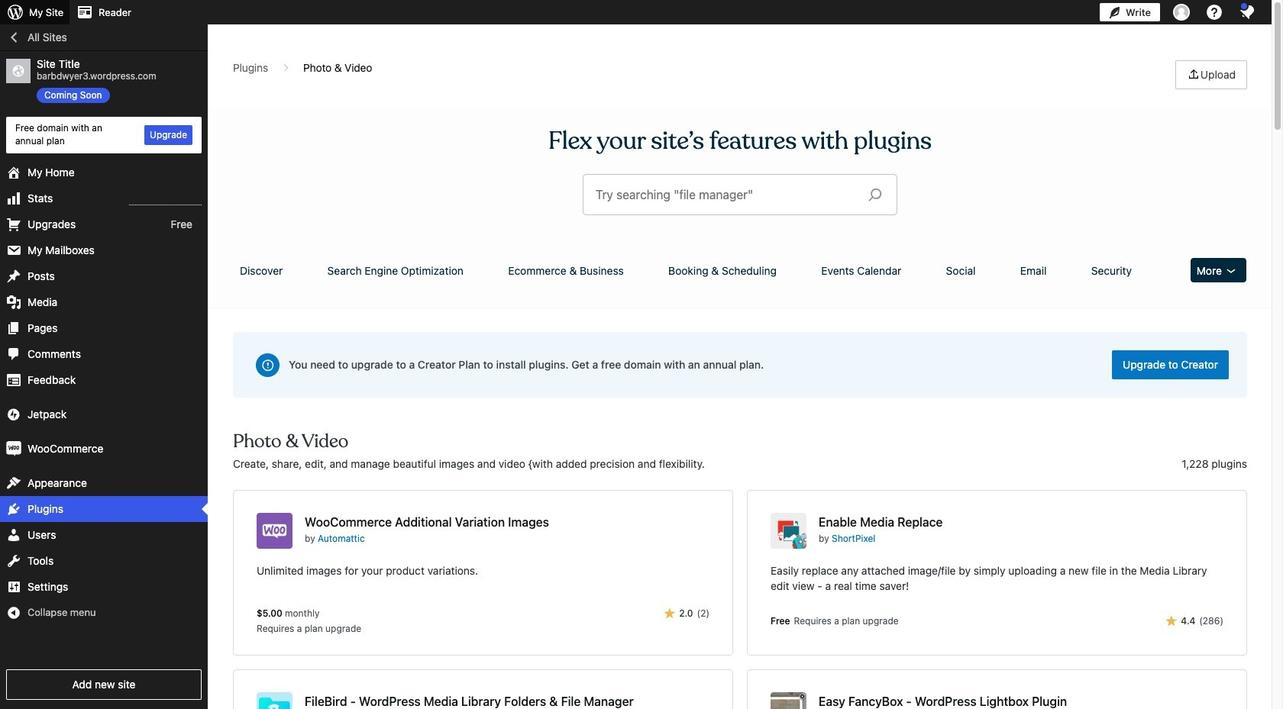 Task type: locate. For each thing, give the bounding box(es) containing it.
main content
[[228, 60, 1253, 710]]

img image
[[6, 407, 21, 422], [6, 441, 21, 457]]

1 horizontal spatial plugin icon image
[[771, 513, 807, 549]]

1 vertical spatial img image
[[6, 441, 21, 457]]

None search field
[[584, 175, 897, 215]]

open search image
[[857, 184, 895, 206]]

plugin icon image
[[257, 513, 293, 549], [771, 513, 807, 549]]

0 horizontal spatial plugin icon image
[[257, 513, 293, 549]]

manage your notifications image
[[1239, 3, 1257, 21]]

0 vertical spatial img image
[[6, 407, 21, 422]]

highest hourly views 0 image
[[129, 195, 202, 205]]

1 img image from the top
[[6, 407, 21, 422]]



Task type: describe. For each thing, give the bounding box(es) containing it.
2 img image from the top
[[6, 441, 21, 457]]

1 plugin icon image from the left
[[257, 513, 293, 549]]

Search search field
[[596, 175, 857, 215]]

help image
[[1206, 3, 1224, 21]]

2 plugin icon image from the left
[[771, 513, 807, 549]]

my profile image
[[1174, 4, 1191, 21]]



Task type: vqa. For each thing, say whether or not it's contained in the screenshot.
tooltip
no



